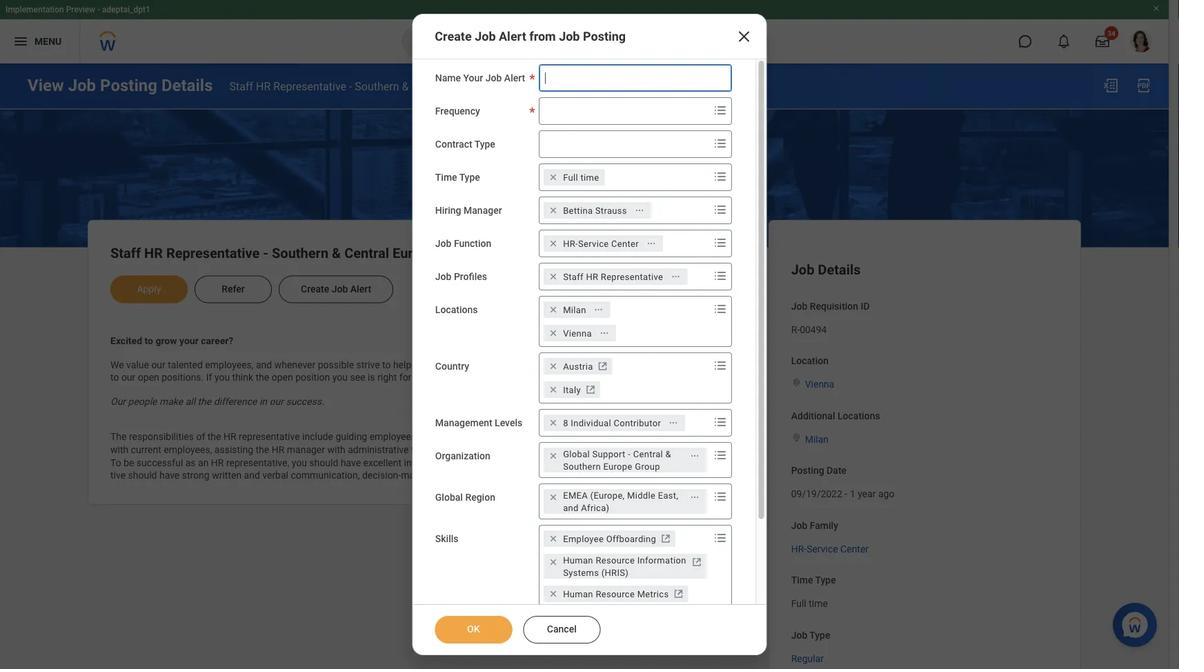 Task type: locate. For each thing, give the bounding box(es) containing it.
staff hr representative - southern & central europe
[[229, 80, 483, 93], [110, 245, 436, 261]]

staff hr representative - southern & central europe for staff hr representative - southern & central europe link
[[229, 80, 483, 93]]

0 horizontal spatial service
[[578, 238, 609, 249]]

current
[[131, 444, 161, 455]]

2 x small image from the top
[[546, 204, 560, 217]]

1 skills. from the top
[[527, 457, 551, 468]]

1 vertical spatial vienna
[[805, 379, 834, 390]]

1 vertical spatial employees,
[[164, 444, 212, 455]]

resource down (hris)
[[595, 589, 634, 599]]

1 x small image from the top
[[546, 270, 560, 284]]

5 x small image from the top
[[546, 359, 560, 373]]

locations right additional
[[838, 410, 880, 422]]

0 horizontal spatial locations
[[435, 304, 477, 316]]

time type inside job details group
[[791, 575, 836, 586]]

job inside button
[[332, 284, 348, 295]]

1 vertical spatial should
[[128, 470, 157, 481]]

x small image left hr-service center element
[[546, 237, 560, 250]]

x small image inside global support - central & southern europe group, press delete to clear value. option
[[546, 449, 560, 463]]

2 vertical spatial southern
[[563, 461, 601, 472]]

create job alert
[[301, 284, 371, 295]]

hr-service center inside hr-service center, press delete to clear value. option
[[563, 238, 639, 249]]

apply
[[137, 284, 161, 295]]

x image
[[736, 28, 753, 45]]

create for create job alert
[[301, 284, 329, 295]]

global for global region
[[435, 492, 463, 503]]

time type down contract
[[435, 172, 480, 183]]

human
[[563, 555, 593, 565], [563, 589, 593, 599]]

4 prompts image from the top
[[712, 357, 728, 374]]

central for staff hr representative - southern & central europe button
[[344, 245, 389, 261]]

time
[[580, 172, 599, 182], [809, 598, 828, 609]]

x small image inside human resource information systems (hris), press delete to clear value, ctrl + enter opens in new window. option
[[546, 555, 560, 569]]

adeptai_dpt1
[[102, 5, 150, 14]]

1 vertical spatial global
[[435, 492, 463, 503]]

r-00494
[[791, 324, 827, 335]]

x small image left 'employee'
[[546, 532, 560, 546]]

r-
[[791, 324, 800, 335]]

the right think
[[256, 372, 269, 383]]

tive
[[110, 457, 715, 481]]

1 horizontal spatial time
[[791, 575, 813, 586]]

global region
[[435, 492, 495, 503]]

2 horizontal spatial central
[[633, 449, 663, 459]]

2 vertical spatial posting
[[791, 465, 824, 476]]

center down 1 at the bottom right of page
[[840, 543, 869, 555]]

1 vertical spatial locations
[[838, 410, 880, 422]]

hr- inside job details group
[[791, 543, 807, 555]]

x small image
[[546, 170, 560, 184], [546, 204, 560, 217], [546, 237, 560, 250], [546, 303, 560, 317], [546, 359, 560, 373], [546, 416, 560, 430], [546, 449, 560, 463], [546, 491, 560, 504], [546, 532, 560, 546], [546, 555, 560, 569]]

4 prompts image from the top
[[712, 301, 728, 317]]

x small image inside 8 individual contributor, press delete to clear value. option
[[546, 416, 560, 430]]

to left apply!
[[514, 372, 522, 383]]

vienna, press delete to clear value. option
[[543, 325, 616, 342]]

name your job alert
[[435, 72, 525, 84]]

time inside job details group
[[809, 598, 828, 609]]

location image left the milan link
[[791, 433, 802, 442]]

10 x small image from the top
[[546, 555, 560, 569]]

hr-service center element
[[563, 237, 639, 250]]

human resource information systems (hris)
[[563, 555, 686, 578]]

hr- down bettina
[[563, 238, 578, 249]]

5 prompts image from the top
[[712, 488, 728, 505]]

0 vertical spatial posting
[[583, 29, 626, 44]]

human inside human resource information systems (hris)
[[563, 555, 593, 565]]

full time element inside job details group
[[791, 595, 828, 609]]

position
[[295, 372, 330, 383]]

staff hr representative element
[[563, 270, 663, 283]]

x small image up bettina strauss, press delete to clear value. option
[[546, 170, 560, 184]]

prompts image for profiles
[[712, 268, 728, 284]]

& for staff hr representative - southern & central europe button
[[332, 245, 341, 261]]

0 vertical spatial time
[[435, 172, 457, 183]]

southern for staff hr representative - southern & central europe link
[[355, 80, 399, 93]]

0 horizontal spatial staff
[[110, 245, 141, 261]]

0 horizontal spatial time type
[[435, 172, 480, 183]]

time type down 'hr-service center' link on the bottom
[[791, 575, 836, 586]]

central up create job alert
[[344, 245, 389, 261]]

through
[[418, 431, 452, 442]]

human down the systems
[[563, 589, 593, 599]]

2 horizontal spatial staff
[[563, 271, 583, 282]]

hr-service center down family at the right
[[791, 543, 869, 555]]

1 vertical spatial southern
[[272, 245, 328, 261]]

& left name at the top left of the page
[[402, 80, 409, 93]]

ext link image inside human resource metrics, press delete to clear value, ctrl + enter opens in new window. option
[[671, 587, 685, 601]]

2 vertical spatial central
[[633, 449, 663, 459]]

skills.
[[527, 457, 551, 468], [527, 470, 551, 481]]

0 horizontal spatial open
[[138, 372, 159, 383]]

prompts image
[[712, 201, 728, 218], [712, 235, 728, 251], [712, 268, 728, 284], [712, 357, 728, 374], [712, 488, 728, 505]]

global left the region
[[435, 492, 463, 503]]

1 horizontal spatial full time
[[791, 598, 828, 609]]

open down value
[[138, 372, 159, 383]]

ext link image right italy
[[583, 383, 597, 397]]

central up group
[[633, 449, 663, 459]]

related actions image right milan element
[[593, 305, 603, 314]]

x small image inside hr-service center, press delete to clear value. option
[[546, 237, 560, 250]]

global
[[563, 449, 590, 459], [435, 492, 463, 503]]

2 open from the left
[[272, 372, 293, 383]]

resource for information
[[595, 555, 634, 565]]

0 vertical spatial grow
[[156, 335, 177, 346]]

alert inside button
[[350, 284, 371, 295]]

1 horizontal spatial staff
[[229, 80, 253, 93]]

1 horizontal spatial with
[[327, 444, 345, 455]]

1 horizontal spatial vienna
[[805, 379, 834, 390]]

southern inside global support - central & southern europe group
[[563, 461, 601, 472]]

should down be
[[128, 470, 157, 481]]

positions.
[[162, 372, 204, 383]]

central inside global support - central & southern europe group
[[633, 449, 663, 459]]

you
[[214, 372, 230, 383], [332, 372, 348, 383], [496, 372, 511, 383], [292, 457, 307, 468]]

0 horizontal spatial central
[[344, 245, 389, 261]]

central inside group
[[344, 245, 389, 261]]

manager
[[463, 205, 502, 216]]

1 horizontal spatial central
[[411, 80, 446, 93]]

1 vertical spatial alert
[[504, 72, 525, 84]]

europe inside staff hr representative - southern & central europe group
[[393, 245, 436, 261]]

1 vertical spatial europe
[[393, 245, 436, 261]]

southern inside group
[[272, 245, 328, 261]]

ext link image for human resource metrics
[[671, 587, 685, 601]]

include
[[302, 431, 333, 442]]

ok
[[467, 624, 480, 635]]

9 x small image from the top
[[546, 532, 560, 546]]

6 x small image from the top
[[546, 416, 560, 430]]

ext link image right austria at the bottom of the page
[[595, 359, 609, 373]]

time up the job type
[[809, 598, 828, 609]]

1 vertical spatial staff
[[110, 245, 141, 261]]

2 horizontal spatial &
[[665, 449, 671, 459]]

0 vertical spatial service
[[578, 238, 609, 249]]

1 vertical spatial create
[[301, 284, 329, 295]]

1 vertical spatial location image
[[791, 433, 802, 442]]

2 location image from the top
[[791, 433, 802, 442]]

7 x small image from the top
[[546, 449, 560, 463]]

1 vertical spatial hr-
[[791, 543, 807, 555]]

to down we
[[110, 372, 119, 383]]

milan inside job details group
[[805, 433, 829, 445]]

type down 'hr-service center' link on the bottom
[[815, 575, 836, 586]]

x small image down offboarding
[[546, 449, 560, 463]]

to right excited
[[145, 335, 153, 346]]

& down following
[[665, 449, 671, 459]]

3 x small image from the top
[[546, 237, 560, 250]]

strauss
[[595, 205, 627, 216]]

cancel button
[[523, 616, 600, 644]]

grow inside we value our talented employees, and whenever possible strive to help one of our associates grow professionally before recruiting new talent to our open positions. if you think the open position you see is right for you, we encourage you to apply!
[[509, 359, 530, 370]]

emea (europe, middle east, and africa), press delete to clear value. option
[[543, 489, 706, 514]]

center
[[611, 238, 639, 249], [840, 543, 869, 555]]

full time
[[563, 172, 599, 182], [791, 598, 828, 609]]

x small image inside vienna, press delete to clear value. option
[[546, 326, 560, 340]]

decision-
[[362, 470, 401, 481]]

x small image left vienna element
[[546, 326, 560, 340]]

service inside job details group
[[807, 543, 838, 555]]

vienna element
[[563, 327, 592, 339]]

hr-service center down bettina strauss, press delete to clear value. option
[[563, 238, 639, 249]]

0 horizontal spatial europe
[[393, 245, 436, 261]]

manager
[[287, 444, 325, 455]]

profile logan mcneil element
[[1122, 26, 1160, 57]]

x small image inside emea (europe, middle east, and africa), press delete to clear value. option
[[546, 491, 560, 504]]

center inside job details group
[[840, 543, 869, 555]]

emea (europe, middle east, and africa)
[[563, 490, 678, 513]]

time up the bettina strauss element
[[580, 172, 599, 182]]

4 x small image from the top
[[546, 587, 560, 601]]

1 vertical spatial central
[[344, 245, 389, 261]]

resource inside human resource information systems (hris)
[[595, 555, 634, 565]]

ext link image
[[659, 532, 672, 546]]

full inside job details group
[[791, 598, 806, 609]]

posting inside dialog
[[583, 29, 626, 44]]

related actions image down up
[[690, 451, 699, 461]]

x small image inside milan, press delete to clear value. option
[[546, 303, 560, 317]]

2 horizontal spatial representative
[[600, 271, 663, 282]]

2 resource from the top
[[595, 589, 634, 599]]

related actions image inside staff hr representative, press delete to clear value. option
[[670, 272, 680, 281]]

full time up the job type
[[791, 598, 828, 609]]

full for the "full time" "element" in full time, press delete to clear value. "option"
[[563, 172, 578, 182]]

2 vertical spatial europe
[[603, 461, 632, 472]]

cancel
[[547, 624, 577, 635]]

full time element up bettina
[[563, 171, 599, 184]]

vienna down milan, press delete to clear value. option
[[563, 328, 592, 338]]

0 vertical spatial human
[[563, 555, 593, 565]]

prompts image for skills
[[712, 530, 728, 546]]

vienna down location on the right bottom of the page
[[805, 379, 834, 390]]

1 horizontal spatial have
[[341, 457, 361, 468]]

milan down additional
[[805, 433, 829, 445]]

italy, press delete to clear value, ctrl + enter opens in new window. option
[[543, 382, 600, 398]]

full up bettina
[[563, 172, 578, 182]]

full up the job type
[[791, 598, 806, 609]]

x small image for emea (europe, middle east, and africa)
[[546, 491, 560, 504]]

career?
[[201, 335, 233, 346]]

0 vertical spatial full time element
[[563, 171, 599, 184]]

locations inside create job alert from job posting dialog
[[435, 304, 477, 316]]

x small image up cancel
[[546, 587, 560, 601]]

staff hr representative - southern & central europe for staff hr representative - southern & central europe button
[[110, 245, 436, 261]]

0 vertical spatial staff hr representative - southern & central europe
[[229, 80, 483, 93]]

service down the bettina strauss element
[[578, 238, 609, 249]]

1 vertical spatial center
[[840, 543, 869, 555]]

1 prompts image from the top
[[712, 102, 728, 119]]

up
[[685, 431, 696, 442]]

x small image for full time
[[546, 170, 560, 184]]

7 prompts image from the top
[[712, 530, 728, 546]]

1 human from the top
[[563, 555, 593, 565]]

1 horizontal spatial details
[[818, 262, 861, 278]]

1 horizontal spatial should
[[309, 457, 338, 468]]

service down family at the right
[[807, 543, 838, 555]]

full time inside "option"
[[563, 172, 599, 182]]

1 horizontal spatial time
[[809, 598, 828, 609]]

location image for vienna
[[791, 378, 802, 388]]

posting inside job details group
[[791, 465, 824, 476]]

grow up apply!
[[509, 359, 530, 370]]

job requisition id element
[[791, 315, 827, 336]]

2 horizontal spatial posting
[[791, 465, 824, 476]]

0 horizontal spatial hr-service center
[[563, 238, 639, 249]]

contract
[[435, 139, 472, 150]]

1 vertical spatial representative
[[166, 245, 260, 261]]

verbal
[[262, 470, 288, 481]]

4 x small image from the top
[[546, 303, 560, 317]]

1 horizontal spatial europe
[[449, 80, 483, 93]]

x small image for italy
[[546, 383, 560, 397]]

talent
[[688, 359, 713, 370]]

0 vertical spatial milan
[[563, 305, 586, 315]]

full
[[563, 172, 578, 182], [791, 598, 806, 609]]

grow left your
[[156, 335, 177, 346]]

time for the "full time" "element" in full time, press delete to clear value. "option"
[[580, 172, 599, 182]]

x small image for employee offboarding
[[546, 532, 560, 546]]

1 vertical spatial resource
[[595, 589, 634, 599]]

the
[[110, 431, 127, 442]]

0 vertical spatial time
[[580, 172, 599, 182]]

employee offboarding, press delete to clear value, ctrl + enter opens in new window. option
[[543, 531, 675, 547]]

1 horizontal spatial global
[[563, 449, 590, 459]]

ext link image inside austria, press delete to clear value, ctrl + enter opens in new window. option
[[595, 359, 609, 373]]

notifications large image
[[1057, 34, 1071, 48]]

Contract Type field
[[539, 132, 709, 157]]

ext link image
[[595, 359, 609, 373], [583, 383, 597, 397], [690, 555, 704, 569], [671, 587, 685, 601]]

hr- for 'hr-service center' link on the bottom
[[791, 543, 807, 555]]

2 prompts image from the top
[[712, 135, 728, 152]]

0 horizontal spatial representative
[[166, 245, 260, 261]]

employees, inside we value our talented employees, and whenever possible strive to help one of our associates grow professionally before recruiting new talent to our open positions. if you think the open position you see is right for you, we encourage you to apply!
[[205, 359, 254, 370]]

job profiles
[[435, 271, 487, 283]]

human for human resource metrics
[[563, 589, 593, 599]]

excited to grow your career?
[[110, 335, 233, 346]]

8 individual contributor, press delete to clear value. option
[[543, 415, 685, 431]]

related actions image right staff hr representative element
[[670, 272, 680, 281]]

5 prompts image from the top
[[712, 414, 728, 431]]

export to excel image
[[1103, 77, 1119, 94]]

2 vertical spatial alert
[[350, 284, 371, 295]]

1 resource from the top
[[595, 555, 634, 565]]

hr- inside option
[[563, 238, 578, 249]]

1 vertical spatial skills.
[[527, 470, 551, 481]]

full time inside job details group
[[791, 598, 828, 609]]

should up communication,
[[309, 457, 338, 468]]

center up staff hr representative, press delete to clear value. option
[[611, 238, 639, 249]]

type right contract
[[474, 139, 495, 150]]

employees, up think
[[205, 359, 254, 370]]

x small image inside full time, press delete to clear value. "option"
[[546, 170, 560, 184]]

excellent
[[363, 457, 402, 468]]

hr-service center inside job details group
[[791, 543, 869, 555]]

full time element up the job type
[[791, 595, 828, 609]]

prompts image for management levels
[[712, 414, 728, 431]]

create down staff hr representative - southern & central europe button
[[301, 284, 329, 295]]

0 vertical spatial &
[[402, 80, 409, 93]]

related actions image right east,
[[690, 493, 699, 502]]

prompts image
[[712, 102, 728, 119], [712, 135, 728, 152], [712, 168, 728, 185], [712, 301, 728, 317], [712, 414, 728, 431], [712, 447, 728, 464], [712, 530, 728, 546]]

1 vertical spatial have
[[159, 470, 180, 481]]

skills. down on at left bottom
[[527, 457, 551, 468]]

1 vertical spatial details
[[818, 262, 861, 278]]

0 horizontal spatial global
[[435, 492, 463, 503]]

related actions image for job function
[[646, 239, 656, 248]]

x small image for human resource metrics
[[546, 587, 560, 601]]

italy
[[563, 385, 581, 395]]

0 vertical spatial central
[[411, 80, 446, 93]]

1 horizontal spatial service
[[807, 543, 838, 555]]

0 vertical spatial full time
[[563, 172, 599, 182]]

central up frequency at the left of the page
[[411, 80, 446, 93]]

0 vertical spatial hr-service center
[[563, 238, 639, 249]]

0 vertical spatial time type
[[435, 172, 480, 183]]

staff hr representative - southern & central europe inside group
[[110, 245, 436, 261]]

ext link image right metrics
[[671, 587, 685, 601]]

service inside option
[[578, 238, 609, 249]]

milan inside option
[[563, 305, 586, 315]]

have
[[341, 457, 361, 468], [159, 470, 180, 481]]

representa
[[666, 457, 715, 468]]

global support - central & southern europe group, press delete to clear value. option
[[543, 448, 706, 473]]

staff
[[229, 80, 253, 93], [110, 245, 141, 261], [563, 271, 583, 282]]

global inside global support - central & southern europe group
[[563, 449, 590, 459]]

ext link image for austria
[[595, 359, 609, 373]]

create right 'search' image
[[435, 29, 472, 44]]

0 vertical spatial hr-
[[563, 238, 578, 249]]

posting date
[[791, 465, 847, 476]]

related actions image inside vienna, press delete to clear value. option
[[599, 328, 609, 338]]

0 horizontal spatial &
[[332, 245, 341, 261]]

management levels
[[435, 417, 522, 429]]

with down the the
[[110, 444, 128, 455]]

ok button
[[435, 616, 512, 644]]

austria, press delete to clear value, ctrl + enter opens in new window. option
[[543, 358, 612, 375]]

2 human from the top
[[563, 589, 593, 599]]

x small image up milan, press delete to clear value. option
[[546, 270, 560, 284]]

x small image left 8
[[546, 416, 560, 430]]

center inside option
[[611, 238, 639, 249]]

make
[[159, 396, 183, 407]]

and inside emea (europe, middle east, and africa)
[[563, 503, 578, 513]]

employee offboarding
[[563, 534, 656, 544]]

x small image left austria element
[[546, 359, 560, 373]]

center for hr-service center element
[[611, 238, 639, 249]]

job type
[[791, 630, 830, 641]]

1 vertical spatial of
[[196, 431, 205, 442]]

job details group
[[791, 259, 1058, 669]]

0 horizontal spatial create
[[301, 284, 329, 295]]

location image
[[791, 378, 802, 388], [791, 433, 802, 442]]

2 vertical spatial representative
[[600, 271, 663, 282]]

global support - central & southern europe group
[[563, 449, 671, 472]]

locations down job profiles on the top left of page
[[435, 304, 477, 316]]

search image
[[415, 33, 432, 50]]

2 vertical spatial &
[[665, 449, 671, 459]]

3 x small image from the top
[[546, 383, 560, 397]]

1 horizontal spatial create
[[435, 29, 472, 44]]

employees, up as
[[164, 444, 212, 455]]

0 vertical spatial should
[[309, 457, 338, 468]]

create inside button
[[301, 284, 329, 295]]

open down whenever
[[272, 372, 293, 383]]

1 vertical spatial time type
[[791, 575, 836, 586]]

staff for staff hr representative element
[[563, 271, 583, 282]]

organization
[[435, 451, 490, 462]]

to up right
[[382, 359, 391, 370]]

1 horizontal spatial center
[[840, 543, 869, 555]]

think
[[232, 372, 253, 383]]

0 vertical spatial resource
[[595, 555, 634, 565]]

create job alert from job posting dialog
[[412, 14, 767, 669]]

locations
[[435, 304, 477, 316], [838, 410, 880, 422]]

(hris)
[[601, 567, 628, 578]]

hr-service center, press delete to clear value. option
[[543, 235, 663, 252]]

x small image left milan element
[[546, 303, 560, 317]]

central for staff hr representative - southern & central europe link
[[411, 80, 446, 93]]

related actions image up following
[[668, 418, 678, 428]]

human up the systems
[[563, 555, 593, 565]]

notch
[[624, 457, 649, 468]]

open
[[138, 372, 159, 383], [272, 372, 293, 383]]

ultimately,
[[553, 457, 598, 468]]

vienna inside job details group
[[805, 379, 834, 390]]

staff hr representative
[[563, 271, 663, 282]]

related actions image right vienna element
[[599, 328, 609, 338]]

full time up bettina
[[563, 172, 599, 182]]

prompts image for function
[[712, 235, 728, 251]]

alert for create job alert from job posting
[[499, 29, 526, 44]]

related actions image
[[634, 205, 644, 215]]

full for the "full time" "element" inside the job details group
[[791, 598, 806, 609]]

2 with from the left
[[327, 444, 345, 455]]

the inside we value our talented employees, and whenever possible strive to help one of our associates grow professionally before recruiting new talent to our open positions. if you think the open position you see is right for you, we encourage you to apply!
[[256, 372, 269, 383]]

right
[[377, 372, 397, 383]]

view printable version (pdf) image
[[1136, 77, 1152, 94]]

x small image left the systems
[[546, 555, 560, 569]]

ext link image right information
[[690, 555, 704, 569]]

1 horizontal spatial southern
[[355, 80, 399, 93]]

with down guiding
[[327, 444, 345, 455]]

x small image for austria
[[546, 359, 560, 373]]

alert
[[499, 29, 526, 44], [504, 72, 525, 84], [350, 284, 371, 295]]

- inside global support - central & southern europe group
[[628, 449, 630, 459]]

time inside full time, press delete to clear value. "option"
[[580, 172, 599, 182]]

and down "emea"
[[563, 503, 578, 513]]

2 x small image from the top
[[546, 326, 560, 340]]

written
[[212, 470, 242, 481]]

the up assisting
[[208, 431, 221, 442]]

full time element
[[563, 171, 599, 184], [791, 595, 828, 609]]

0 vertical spatial of
[[432, 359, 441, 370]]

excited
[[110, 335, 142, 346]]

our
[[151, 359, 165, 370], [443, 359, 457, 370], [121, 372, 135, 383], [269, 396, 284, 407]]

1 horizontal spatial full time element
[[791, 595, 828, 609]]

our people make all the difference in our success .
[[110, 396, 324, 407]]

1 vertical spatial posting
[[100, 76, 157, 95]]

2 prompts image from the top
[[712, 235, 728, 251]]

ext link image inside human resource information systems (hris), press delete to clear value, ctrl + enter opens in new window. option
[[690, 555, 704, 569]]

and down through
[[439, 444, 455, 455]]

tasks,
[[411, 444, 436, 455]]

8
[[563, 418, 568, 428]]

representative inside staff hr representative - southern & central europe group
[[166, 245, 260, 261]]

1 vertical spatial staff hr representative - southern & central europe
[[110, 245, 436, 261]]

x small image
[[546, 270, 560, 284], [546, 326, 560, 340], [546, 383, 560, 397], [546, 587, 560, 601]]

staff for staff hr representative - southern & central europe button
[[110, 245, 141, 261]]

related actions image
[[646, 239, 656, 248], [670, 272, 680, 281], [593, 305, 603, 314], [599, 328, 609, 338], [668, 418, 678, 428], [690, 451, 699, 461], [690, 493, 699, 502]]

x small image for vienna
[[546, 326, 560, 340]]

milan up vienna element
[[563, 305, 586, 315]]

0 vertical spatial create
[[435, 29, 472, 44]]

an
[[198, 457, 209, 468]]

possible
[[318, 359, 354, 370]]

1 vertical spatial &
[[332, 245, 341, 261]]

x small image left "emea"
[[546, 491, 560, 504]]

0 vertical spatial alert
[[499, 29, 526, 44]]

representative for staff hr representative - southern & central europe button
[[166, 245, 260, 261]]

8 x small image from the top
[[546, 491, 560, 504]]

milan
[[563, 305, 586, 315], [805, 433, 829, 445]]

1 vertical spatial time
[[791, 575, 813, 586]]

x small image inside bettina strauss, press delete to clear value. option
[[546, 204, 560, 217]]

staff inside group
[[110, 245, 141, 261]]

ext link image inside italy, press delete to clear value, ctrl + enter opens in new window. option
[[583, 383, 597, 397]]

1 horizontal spatial grow
[[509, 359, 530, 370]]

0 horizontal spatial time
[[435, 172, 457, 183]]

id
[[861, 300, 870, 312]]

human for human resource information systems (hris)
[[563, 555, 593, 565]]

staff for staff hr representative - southern & central europe link
[[229, 80, 253, 93]]

& inside group
[[332, 245, 341, 261]]

6 prompts image from the top
[[712, 447, 728, 464]]

vienna inside option
[[563, 328, 592, 338]]

time up hiring
[[435, 172, 457, 183]]

x small image inside austria, press delete to clear value, ctrl + enter opens in new window. option
[[546, 359, 560, 373]]

1 horizontal spatial hr-
[[791, 543, 807, 555]]

1 vertical spatial full
[[791, 598, 806, 609]]

3 prompts image from the top
[[712, 168, 728, 185]]

Frequency field
[[539, 99, 709, 124]]

0 horizontal spatial full time element
[[563, 171, 599, 184]]

related actions image up staff hr representative, press delete to clear value. option
[[646, 239, 656, 248]]

items selected for locations list box
[[539, 299, 710, 344]]

& up create job alert
[[332, 245, 341, 261]]

location image left vienna link
[[791, 378, 802, 388]]

job family
[[791, 520, 838, 531]]

full inside full time, press delete to clear value. "option"
[[563, 172, 578, 182]]

3 prompts image from the top
[[712, 268, 728, 284]]

0 horizontal spatial full
[[563, 172, 578, 182]]

time for the "full time" "element" inside the job details group
[[809, 598, 828, 609]]

create inside dialog
[[435, 29, 472, 44]]

0 vertical spatial vienna
[[563, 328, 592, 338]]

x small image left italy
[[546, 383, 560, 397]]

representative,
[[226, 457, 289, 468]]

hr inside option
[[586, 271, 598, 282]]

0 horizontal spatial posting
[[100, 76, 157, 95]]

center for 'hr-service center' link on the bottom
[[840, 543, 869, 555]]

staff inside option
[[563, 271, 583, 282]]

have down the successful
[[159, 470, 180, 481]]

1 prompts image from the top
[[712, 201, 728, 218]]

0 vertical spatial details
[[161, 76, 213, 95]]

- inside group
[[263, 245, 268, 261]]

of inside we value our talented employees, and whenever possible strive to help one of our associates grow professionally before recruiting new talent to our open positions. if you think the open position you see is right for you, we encourage you to apply!
[[432, 359, 441, 370]]

related actions image for organization
[[690, 451, 699, 461]]

employee
[[563, 534, 603, 544]]

x small image for global support - central & southern europe group
[[546, 449, 560, 463]]

0 vertical spatial southern
[[355, 80, 399, 93]]

service
[[578, 238, 609, 249], [807, 543, 838, 555]]

administrative
[[348, 444, 409, 455]]

1 location image from the top
[[791, 378, 802, 388]]

of up an at the bottom of the page
[[196, 431, 205, 442]]

x small image inside staff hr representative, press delete to clear value. option
[[546, 270, 560, 284]]

1 x small image from the top
[[546, 170, 560, 184]]

milan, press delete to clear value. option
[[543, 302, 610, 318]]

of up we
[[432, 359, 441, 370]]

1 vertical spatial service
[[807, 543, 838, 555]]

representative inside staff hr representative element
[[600, 271, 663, 282]]

1 horizontal spatial full
[[791, 598, 806, 609]]

skills. right the solving
[[527, 470, 551, 481]]

milan for the milan link
[[805, 433, 829, 445]]

items selected for skills list box
[[539, 528, 710, 669]]



Task type: vqa. For each thing, say whether or not it's contained in the screenshot.
Withholding Orders
no



Task type: describe. For each thing, give the bounding box(es) containing it.
close environment banner image
[[1152, 4, 1160, 12]]

southern for staff hr representative - southern & central europe button
[[272, 245, 328, 261]]

support
[[592, 449, 625, 459]]

ext link image for human resource information systems (hris)
[[690, 555, 704, 569]]

additional locations
[[791, 410, 880, 422]]

employees, inside the responsibilities of the hr representative include guiding employees through the appropriate on and offboarding policies, following up with current employees, assisting the hr manager with administrative tasks, and writing reports. to be successful as an hr representative, you should have excellent interpersonal and teamwork skills. ultimately, a top-notch hr representa tive should have strong written and verbal communication, decision-making, and problem-solving skills.
[[164, 444, 212, 455]]

human resource information systems (hris), press delete to clear value, ctrl + enter opens in new window. option
[[543, 554, 706, 579]]

our up we
[[443, 359, 457, 370]]

implementation preview -   adeptai_dpt1
[[6, 5, 150, 14]]

details inside group
[[818, 262, 861, 278]]

service for hr-service center element
[[578, 238, 609, 249]]

year
[[858, 488, 876, 500]]

- inside posting date element
[[845, 488, 848, 500]]

view
[[28, 76, 64, 95]]

milan element
[[563, 304, 586, 316]]

east,
[[658, 490, 678, 501]]

europe for staff hr representative - southern & central europe link
[[449, 80, 483, 93]]

if
[[206, 372, 212, 383]]

staff hr representative, press delete to clear value. option
[[543, 268, 687, 285]]

full time, press delete to clear value. option
[[543, 169, 604, 186]]

prompts image for time type
[[712, 168, 728, 185]]

individual
[[570, 418, 611, 428]]

our right in
[[269, 396, 284, 407]]

staff hr representative - southern & central europe group
[[110, 243, 718, 482]]

bettina strauss element
[[563, 204, 627, 217]]

you down possible
[[332, 372, 348, 383]]

representative for staff hr representative element
[[600, 271, 663, 282]]

austria element
[[563, 360, 593, 373]]

global support - central & southern europe group element
[[563, 448, 682, 473]]

locations inside job details group
[[838, 410, 880, 422]]

communication,
[[291, 470, 360, 481]]

x small image for human resource information systems (hris)
[[546, 555, 560, 569]]

resource for metrics
[[595, 589, 634, 599]]

- inside banner
[[97, 5, 100, 14]]

on
[[522, 431, 533, 442]]

europe inside global support - central & southern europe group
[[603, 461, 632, 472]]

type up hiring manager
[[459, 172, 480, 183]]

ext link image for italy
[[583, 383, 597, 397]]

before
[[595, 359, 623, 370]]

our right value
[[151, 359, 165, 370]]

hr- for hr-service center element
[[563, 238, 578, 249]]

you,
[[414, 372, 431, 383]]

related actions image for job profiles
[[670, 272, 680, 281]]

you down associates
[[496, 372, 511, 383]]

milan for milan element
[[563, 305, 586, 315]]

location image for milan
[[791, 433, 802, 442]]

ago
[[878, 488, 894, 500]]

and down interpersonal at the bottom of page
[[437, 470, 453, 481]]

human resource metrics element
[[563, 588, 669, 600]]

offboarding
[[553, 431, 604, 442]]

writing
[[457, 444, 486, 455]]

we value our talented employees, and whenever possible strive to help one of our associates grow professionally before recruiting new talent to our open positions. if you think the open position you see is right for you, we encourage you to apply!
[[110, 359, 715, 383]]

be
[[124, 457, 134, 468]]

austria
[[563, 361, 593, 372]]

representative for staff hr representative - southern & central europe link
[[273, 80, 346, 93]]

milan link
[[805, 431, 829, 445]]

full time element inside full time, press delete to clear value. "option"
[[563, 171, 599, 184]]

and down writing on the left bottom of page
[[463, 457, 479, 468]]

interpersonal
[[404, 457, 460, 468]]

& inside global support - central & southern europe group
[[665, 449, 671, 459]]

alert for create job alert
[[350, 284, 371, 295]]

skills
[[435, 533, 458, 545]]

vienna link
[[805, 376, 834, 390]]

emea (europe, middle east, and africa) element
[[563, 489, 682, 514]]

time inside job details group
[[791, 575, 813, 586]]

type up regular link
[[810, 630, 830, 641]]

italy element
[[563, 384, 581, 396]]

prompts image for organization
[[712, 447, 728, 464]]

inbox large image
[[1096, 34, 1109, 48]]

information
[[637, 555, 686, 565]]

additional
[[791, 410, 835, 422]]

& for staff hr representative - southern & central europe link
[[402, 80, 409, 93]]

and down "representative,"
[[244, 470, 260, 481]]

x small image for bettina strauss
[[546, 204, 560, 217]]

create for create job alert from job posting
[[435, 29, 472, 44]]

0 horizontal spatial details
[[161, 76, 213, 95]]

guiding
[[336, 431, 367, 442]]

successful
[[137, 457, 183, 468]]

offboarding
[[606, 534, 656, 544]]

full time for the "full time" "element" inside the job details group
[[791, 598, 828, 609]]

implementation preview -   adeptai_dpt1 banner
[[0, 0, 1169, 63]]

representative
[[239, 431, 300, 442]]

professionally
[[533, 359, 593, 370]]

hr-service center for 'hr-service center' link on the bottom
[[791, 543, 869, 555]]

making,
[[401, 470, 435, 481]]

contract type
[[435, 139, 495, 150]]

whenever
[[274, 359, 315, 370]]

responsibilities
[[129, 431, 194, 442]]

frequency
[[435, 106, 480, 117]]

1
[[850, 488, 855, 500]]

apply button
[[110, 276, 188, 303]]

.
[[321, 396, 324, 407]]

prompts image for frequency
[[712, 102, 728, 119]]

encourage
[[448, 372, 493, 383]]

value
[[126, 359, 149, 370]]

emea
[[563, 490, 588, 501]]

vienna for vienna link
[[805, 379, 834, 390]]

the down management
[[454, 431, 468, 442]]

8 individual contributor element
[[563, 417, 661, 429]]

refer
[[222, 284, 245, 295]]

job function
[[435, 238, 491, 249]]

job details
[[791, 262, 861, 278]]

following
[[643, 431, 683, 442]]

09/19/2022 - 1 year ago
[[791, 488, 894, 500]]

related actions image for management levels
[[668, 418, 678, 428]]

policies,
[[606, 431, 641, 442]]

employees
[[370, 431, 416, 442]]

name
[[435, 72, 461, 84]]

Name Your Job Alert text field
[[539, 64, 732, 92]]

success
[[286, 396, 321, 407]]

human resource metrics
[[563, 589, 669, 599]]

regular link
[[791, 650, 824, 664]]

hiring
[[435, 205, 461, 216]]

of inside the responsibilities of the hr representative include guiding employees through the appropriate on and offboarding policies, following up with current employees, assisting the hr manager with administrative tasks, and writing reports. to be successful as an hr representative, you should have excellent interpersonal and teamwork skills. ultimately, a top-notch hr representa tive should have strong written and verbal communication, decision-making, and problem-solving skills.
[[196, 431, 205, 442]]

assisting
[[214, 444, 253, 455]]

solving
[[494, 470, 524, 481]]

prompts image for manager
[[712, 201, 728, 218]]

is
[[368, 372, 375, 383]]

x small image for milan
[[546, 303, 560, 317]]

time type inside create job alert from job posting dialog
[[435, 172, 480, 183]]

your
[[463, 72, 483, 84]]

bettina strauss, press delete to clear value. option
[[543, 202, 651, 219]]

family
[[810, 520, 838, 531]]

hiring manager
[[435, 205, 502, 216]]

0 horizontal spatial should
[[128, 470, 157, 481]]

items selected for country list box
[[539, 355, 710, 401]]

create job alert button
[[279, 276, 393, 303]]

1 with from the left
[[110, 444, 128, 455]]

employee offboarding element
[[563, 533, 656, 545]]

prompts image for locations
[[712, 301, 728, 317]]

all
[[185, 396, 195, 407]]

1 open from the left
[[138, 372, 159, 383]]

problem-
[[455, 470, 494, 481]]

0 horizontal spatial grow
[[156, 335, 177, 346]]

prompts image for region
[[712, 488, 728, 505]]

europe for staff hr representative - southern & central europe button
[[393, 245, 436, 261]]

bettina
[[563, 205, 593, 216]]

you right if
[[214, 372, 230, 383]]

region
[[465, 492, 495, 503]]

x small image for 8 individual contributor
[[546, 416, 560, 430]]

human resource information systems (hris) element
[[563, 554, 687, 579]]

as
[[185, 457, 196, 468]]

levels
[[494, 417, 522, 429]]

vienna for vienna element
[[563, 328, 592, 338]]

the up "representative,"
[[256, 444, 269, 455]]

related actions image for global region
[[690, 493, 699, 502]]

appropriate
[[470, 431, 519, 442]]

global for global support - central & southern europe group
[[563, 449, 590, 459]]

full time for the "full time" "element" in full time, press delete to clear value. "option"
[[563, 172, 599, 182]]

teamwork
[[481, 457, 524, 468]]

8 individual contributor
[[563, 418, 661, 428]]

time inside create job alert from job posting dialog
[[435, 172, 457, 183]]

and right on at left bottom
[[535, 431, 551, 442]]

you inside the responsibilities of the hr representative include guiding employees through the appropriate on and offboarding policies, following up with current employees, assisting the hr manager with administrative tasks, and writing reports. to be successful as an hr representative, you should have excellent interpersonal and teamwork skills. ultimately, a top-notch hr representa tive should have strong written and verbal communication, decision-making, and problem-solving skills.
[[292, 457, 307, 468]]

hr-service center for hr-service center element
[[563, 238, 639, 249]]

view job posting details main content
[[0, 63, 1169, 669]]

posting date element
[[791, 480, 894, 501]]

our down value
[[121, 372, 135, 383]]

the right all
[[198, 396, 211, 407]]

profiles
[[454, 271, 487, 283]]

human resource metrics, press delete to clear value, ctrl + enter opens in new window. option
[[543, 586, 688, 602]]

and inside we value our talented employees, and whenever possible strive to help one of our associates grow professionally before recruiting new talent to our open positions. if you think the open position you see is right for you, we encourage you to apply!
[[256, 359, 272, 370]]

date
[[827, 465, 847, 476]]

x small image for staff hr representative
[[546, 270, 560, 284]]

x small image for hr-service center
[[546, 237, 560, 250]]

service for 'hr-service center' link on the bottom
[[807, 543, 838, 555]]

0 horizontal spatial have
[[159, 470, 180, 481]]

2 skills. from the top
[[527, 470, 551, 481]]

prompts image for contract type
[[712, 135, 728, 152]]

staff hr representative - southern & central europe link
[[229, 80, 483, 93]]

bettina strauss
[[563, 205, 627, 216]]

contributor
[[613, 418, 661, 428]]



